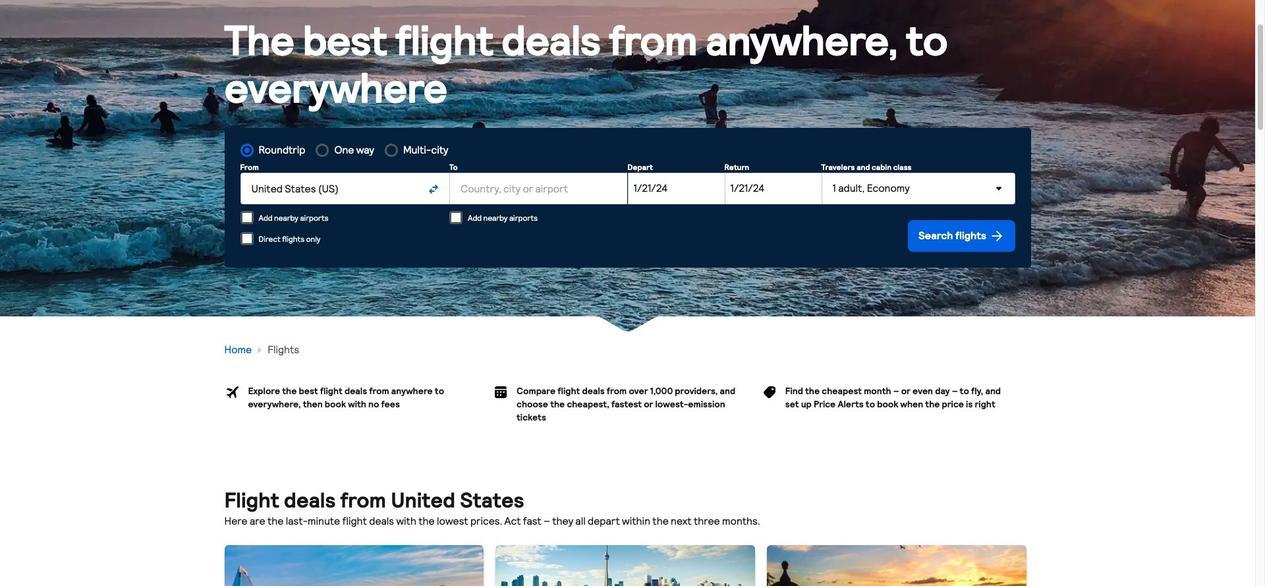 Task type: describe. For each thing, give the bounding box(es) containing it.
switch origin and destination image
[[429, 184, 439, 194]]

Direct flights only checkbox
[[240, 232, 254, 245]]

rtl support__otjmo image
[[255, 345, 265, 355]]

country, city or airport text field for add nearby airports option
[[450, 173, 628, 204]]

country, city or airport text field for add nearby airports checkbox
[[240, 173, 419, 204]]

Roundtrip radio
[[240, 144, 254, 157]]



Task type: vqa. For each thing, say whether or not it's contained in the screenshot.
Direct flights only Option
yes



Task type: locate. For each thing, give the bounding box(es) containing it.
Add nearby airports checkbox
[[450, 211, 463, 224]]

0 horizontal spatial country, city or airport text field
[[240, 173, 419, 204]]

None field
[[240, 173, 419, 204], [450, 173, 628, 204], [240, 173, 419, 204], [450, 173, 628, 204]]

One way radio
[[316, 144, 329, 157]]

Add nearby airports checkbox
[[240, 211, 254, 224]]

rtl support__yzkyy image
[[989, 228, 1005, 244]]

1 country, city or airport text field from the left
[[240, 173, 419, 204]]

Country, city or airport text field
[[240, 173, 419, 204], [450, 173, 628, 204]]

1 horizontal spatial country, city or airport text field
[[450, 173, 628, 204]]

2 country, city or airport text field from the left
[[450, 173, 628, 204]]

Multi-city radio
[[385, 144, 398, 157]]



